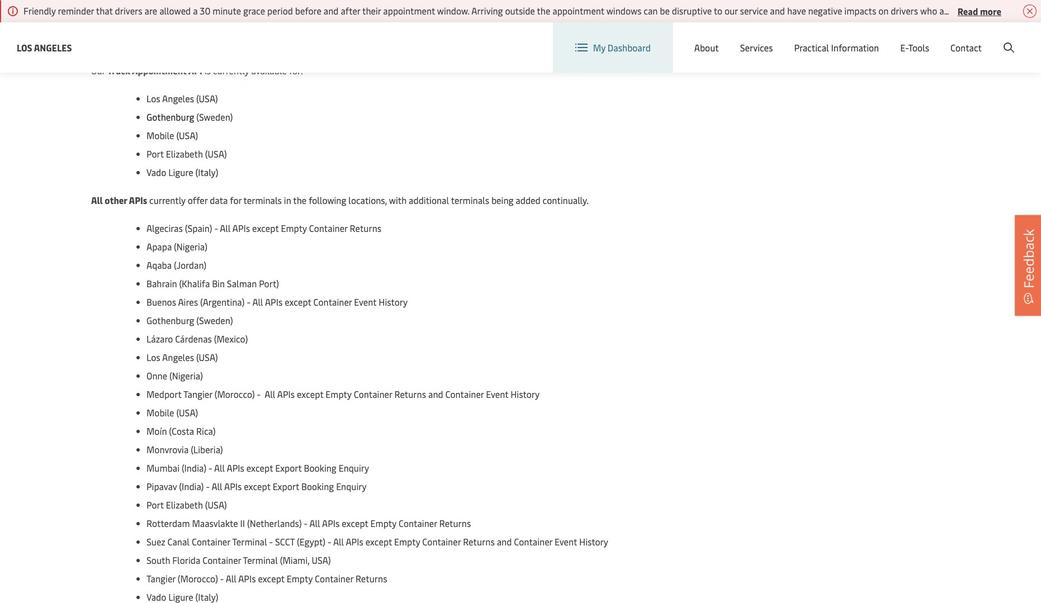 Task type: describe. For each thing, give the bounding box(es) containing it.
(usa) up the (italy)
[[205, 148, 227, 160]]

mumbai
[[147, 462, 180, 474]]

login / create account
[[930, 33, 1020, 45]]

services button
[[740, 22, 773, 73]]

algeciras
[[147, 222, 183, 235]]

and container
[[428, 388, 484, 401]]

0 horizontal spatial and
[[324, 4, 339, 17]]

reminder
[[58, 4, 94, 17]]

all left other
[[91, 194, 103, 207]]

(india) for mumbai
[[182, 462, 206, 474]]

1 on from the left
[[879, 4, 889, 17]]

2 gothenburg (sweden) from the top
[[147, 314, 233, 327]]

in
[[284, 194, 291, 207]]

30
[[200, 4, 211, 17]]

1 elizabeth from the top
[[166, 148, 203, 160]]

suez
[[147, 536, 165, 548]]

(spain)
[[185, 222, 212, 235]]

(costa
[[169, 425, 194, 438]]

2 mobile from the top
[[147, 407, 174, 419]]

1 vertical spatial (morocco) -
[[178, 573, 224, 585]]

login / create account link
[[909, 22, 1020, 55]]

feedback button
[[1015, 215, 1041, 316]]

all right (egypt)
[[333, 536, 344, 548]]

2 los angeles (usa) from the top
[[147, 351, 218, 364]]

1 horizontal spatial tangier
[[183, 388, 212, 401]]

create
[[959, 33, 985, 45]]

1 gothenburg from the top
[[147, 111, 194, 123]]

allowed
[[159, 4, 191, 17]]

a
[[193, 4, 198, 17]]

medport tangier (morocco) -  all apis except empty container returns and container event history
[[147, 388, 540, 401]]

account
[[987, 33, 1020, 45]]

e-
[[901, 41, 908, 54]]

los angeles link
[[17, 41, 72, 55]]

apapa
[[147, 241, 172, 253]]

onne (nigeria)
[[147, 370, 203, 382]]

(usa) up maasvlakte
[[205, 499, 227, 511]]

2 vertical spatial event
[[555, 536, 577, 548]]

0 vertical spatial currently
[[213, 65, 249, 77]]

0 horizontal spatial history
[[379, 296, 408, 308]]

los angeles
[[17, 41, 72, 53]]

2 port from the top
[[147, 499, 164, 511]]

2 horizontal spatial and
[[770, 4, 785, 17]]

read more button
[[958, 4, 1002, 18]]

2 vertical spatial history
[[579, 536, 608, 548]]

0 vertical spatial los
[[17, 41, 32, 53]]

2 drivers from the left
[[891, 4, 918, 17]]

that
[[96, 4, 113, 17]]

login
[[930, 33, 951, 45]]

tools
[[908, 41, 929, 54]]

onne
[[147, 370, 167, 382]]

about button
[[694, 22, 719, 73]]

algeciras (spain) - all apis except empty container returns
[[147, 222, 381, 235]]

their
[[362, 4, 381, 17]]

menu
[[854, 33, 877, 45]]

1 mobile from the top
[[147, 129, 174, 142]]

moín
[[147, 425, 167, 438]]

1 drivers from the left
[[115, 4, 142, 17]]

terminal for (miami,
[[243, 554, 278, 567]]

pipavav (india) - all apis except export booking enquiry
[[147, 481, 367, 493]]

(egypt)
[[297, 536, 325, 548]]

global menu
[[826, 33, 877, 45]]

1 vertical spatial angeles
[[162, 92, 194, 105]]

1 vertical spatial history
[[511, 388, 540, 401]]

moín (costa rica)
[[147, 425, 216, 438]]

2 elizabeth from the top
[[166, 499, 203, 511]]

salman
[[227, 278, 257, 290]]

rotterdam maasvlakte ii (netherlands) - all apis except empty container returns
[[147, 517, 471, 530]]

global menu button
[[801, 22, 888, 56]]

1 port elizabeth (usa) from the top
[[147, 148, 227, 160]]

time.
[[977, 4, 997, 17]]

(india) for pipavav
[[179, 481, 204, 493]]

impacts
[[845, 4, 876, 17]]

are
[[145, 4, 157, 17]]

2 terminals from the left
[[451, 194, 489, 207]]

buenos aires (argentina) - all apis except container event history
[[147, 296, 408, 308]]

scct
[[275, 536, 295, 548]]

(usa) down is
[[196, 92, 218, 105]]

2 appointment from the left
[[553, 4, 605, 17]]

1 (sweden) from the top
[[196, 111, 233, 123]]

(jordan)
[[174, 259, 206, 271]]

ii
[[240, 517, 245, 530]]

(miami,
[[280, 554, 310, 567]]

(italy)
[[195, 166, 218, 179]]

1 vertical spatial event
[[486, 388, 509, 401]]

all other apis currently offer data for terminals in the following locations, with additional terminals being added continually.
[[91, 194, 589, 207]]

service
[[740, 4, 768, 17]]

0 horizontal spatial event
[[354, 296, 377, 308]]

being
[[492, 194, 514, 207]]

1 horizontal spatial the
[[537, 4, 550, 17]]

location
[[755, 32, 790, 45]]

monvrovia (liberia)
[[147, 444, 223, 456]]

canal
[[168, 536, 190, 548]]

mumbai (india) - all apis except export booking enquiry
[[147, 462, 369, 474]]

(nigeria) for onne (nigeria)
[[169, 370, 203, 382]]

rotterdam
[[147, 517, 190, 530]]

windows
[[607, 4, 642, 17]]

vado ligure (italy)
[[147, 166, 220, 179]]

cárdenas
[[175, 333, 212, 345]]

1 vertical spatial currently
[[149, 194, 186, 207]]

tha
[[1029, 4, 1041, 17]]

lázaro cárdenas (mexico)
[[147, 333, 248, 345]]

e-tools button
[[901, 22, 929, 73]]

read
[[958, 5, 978, 17]]

is
[[204, 65, 211, 77]]

bahrain
[[147, 278, 177, 290]]

1 vertical spatial tangier
[[147, 573, 176, 585]]

maasvlakte
[[192, 517, 238, 530]]

(khalifa
[[179, 278, 210, 290]]

florida
[[172, 554, 200, 567]]

port)
[[259, 278, 279, 290]]

all down south florida container terminal (miami, usa)
[[226, 573, 236, 585]]

1 appointment from the left
[[383, 4, 435, 17]]

more
[[980, 5, 1002, 17]]

medport
[[147, 388, 181, 401]]

2 mobile (usa) from the top
[[147, 407, 198, 419]]

following
[[309, 194, 346, 207]]

window.
[[437, 4, 470, 17]]



Task type: locate. For each thing, give the bounding box(es) containing it.
1 vertical spatial the
[[293, 194, 307, 207]]

aqaba (jordan)
[[147, 259, 209, 271]]

1 vertical spatial port elizabeth (usa)
[[147, 499, 227, 511]]

(liberia)
[[191, 444, 223, 456]]

feedback
[[1019, 229, 1038, 288]]

0 vertical spatial gothenburg
[[147, 111, 194, 123]]

api
[[188, 65, 202, 77]]

1 vertical spatial terminal
[[243, 554, 278, 567]]

aqaba
[[147, 259, 172, 271]]

minute
[[213, 4, 241, 17]]

1 vertical spatial gothenburg
[[147, 314, 194, 327]]

outside
[[505, 4, 535, 17]]

services
[[740, 41, 773, 54]]

negative
[[808, 4, 842, 17]]

enquiry for pipavav (india) - all apis except export booking enquiry
[[336, 481, 367, 493]]

other
[[105, 194, 127, 207]]

1 horizontal spatial history
[[511, 388, 540, 401]]

0 horizontal spatial appointment
[[383, 4, 435, 17]]

offer
[[188, 194, 208, 207]]

export down the "mumbai (india) - all apis except export booking enquiry"
[[273, 481, 299, 493]]

/
[[953, 33, 957, 45]]

arriving
[[472, 4, 503, 17]]

(argentina)
[[200, 296, 245, 308]]

who
[[920, 4, 937, 17]]

0 vertical spatial gothenburg (sweden)
[[147, 111, 233, 123]]

1 vertical spatial booking
[[301, 481, 334, 493]]

(usa) up (costa
[[176, 407, 198, 419]]

mobile (usa) down medport
[[147, 407, 198, 419]]

los
[[17, 41, 32, 53], [147, 92, 160, 105], [147, 351, 160, 364]]

booking
[[304, 462, 337, 474], [301, 481, 334, 493]]

0 vertical spatial the
[[537, 4, 550, 17]]

mobile
[[147, 129, 174, 142], [147, 407, 174, 419]]

our truck appointment api is currently available for:
[[91, 65, 303, 77]]

port elizabeth (usa) up vado ligure (italy)
[[147, 148, 227, 160]]

arrive
[[940, 4, 963, 17]]

on right "impacts" at the right of the page
[[879, 4, 889, 17]]

additional
[[409, 194, 449, 207]]

export for mumbai (india) - all apis except export booking enquiry
[[275, 462, 302, 474]]

terminal
[[232, 536, 267, 548], [243, 554, 278, 567]]

practical
[[794, 41, 829, 54]]

1 vertical spatial (india)
[[179, 481, 204, 493]]

angeles down friendly
[[34, 41, 72, 53]]

1 horizontal spatial and
[[497, 536, 512, 548]]

truck
[[107, 65, 130, 77]]

elizabeth up vado ligure (italy)
[[166, 148, 203, 160]]

0 vertical spatial angeles
[[34, 41, 72, 53]]

(mexico)
[[214, 333, 248, 345]]

1 vertical spatial los
[[147, 92, 160, 105]]

tangier
[[183, 388, 212, 401], [147, 573, 176, 585]]

information
[[831, 41, 879, 54]]

terminal up tangier (morocco) - all apis except empty container returns
[[243, 554, 278, 567]]

currently up algeciras
[[149, 194, 186, 207]]

ligure
[[168, 166, 193, 179]]

0 vertical spatial (morocco) -
[[215, 388, 261, 401]]

0 horizontal spatial terminals
[[244, 194, 282, 207]]

on left time.
[[965, 4, 975, 17]]

mobile down medport
[[147, 407, 174, 419]]

except
[[252, 222, 279, 235], [285, 296, 311, 308], [297, 388, 324, 401], [247, 462, 273, 474], [244, 481, 271, 493], [342, 517, 368, 530], [366, 536, 392, 548], [258, 573, 285, 585]]

export for pipavav (india) - all apis except export booking enquiry
[[273, 481, 299, 493]]

gothenburg down buenos
[[147, 314, 194, 327]]

angeles up onne (nigeria)
[[162, 351, 194, 364]]

friendly
[[23, 4, 56, 17]]

0 vertical spatial port elizabeth (usa)
[[147, 148, 227, 160]]

1 vertical spatial port
[[147, 499, 164, 511]]

los up onne at the bottom left of the page
[[147, 351, 160, 364]]

tangier down south
[[147, 573, 176, 585]]

(sweden)
[[196, 111, 233, 123], [196, 314, 233, 327]]

gothenburg (sweden) down api
[[147, 111, 233, 123]]

2 gothenburg from the top
[[147, 314, 194, 327]]

terminals left in
[[244, 194, 282, 207]]

suez canal container terminal - scct (egypt) - all apis except empty container returns and container event history
[[147, 536, 608, 548]]

all down (liberia)
[[214, 462, 225, 474]]

drivers left the are in the top of the page
[[115, 4, 142, 17]]

contact
[[951, 41, 982, 54]]

1 vertical spatial elizabeth
[[166, 499, 203, 511]]

drivers
[[115, 4, 142, 17], [891, 4, 918, 17]]

2 on from the left
[[965, 4, 975, 17]]

my dashboard
[[593, 41, 651, 54]]

monvrovia
[[147, 444, 189, 456]]

1 horizontal spatial event
[[486, 388, 509, 401]]

mobile (usa) up the "ligure"
[[147, 129, 198, 142]]

2 horizontal spatial history
[[579, 536, 608, 548]]

0 vertical spatial export
[[275, 462, 302, 474]]

port down pipavav
[[147, 499, 164, 511]]

the
[[537, 4, 550, 17], [293, 194, 307, 207]]

0 vertical spatial mobile
[[147, 129, 174, 142]]

1 horizontal spatial terminals
[[451, 194, 489, 207]]

0 horizontal spatial on
[[879, 4, 889, 17]]

contact button
[[951, 22, 982, 73]]

0 horizontal spatial drivers
[[115, 4, 142, 17]]

0 vertical spatial history
[[379, 296, 408, 308]]

1 horizontal spatial appointment
[[553, 4, 605, 17]]

(india)
[[182, 462, 206, 474], [179, 481, 204, 493]]

1 horizontal spatial currently
[[213, 65, 249, 77]]

(usa) down lázaro cárdenas (mexico) at left
[[196, 351, 218, 364]]

my
[[593, 41, 606, 54]]

south florida container terminal (miami, usa)
[[147, 554, 331, 567]]

container
[[175, 6, 215, 19], [309, 222, 348, 235], [313, 296, 352, 308], [354, 388, 392, 401], [399, 517, 437, 530], [192, 536, 230, 548], [422, 536, 461, 548], [514, 536, 553, 548], [203, 554, 241, 567], [315, 573, 353, 585]]

0 vertical spatial mobile (usa)
[[147, 129, 198, 142]]

currently right is
[[213, 65, 249, 77]]

all down the port)
[[252, 296, 263, 308]]

e-tools
[[901, 41, 929, 54]]

terminal down ii
[[232, 536, 267, 548]]

1 vertical spatial mobile (usa)
[[147, 407, 198, 419]]

our
[[91, 65, 105, 77]]

0 horizontal spatial currently
[[149, 194, 186, 207]]

0 vertical spatial tangier
[[183, 388, 212, 401]]

0 vertical spatial booking
[[304, 462, 337, 474]]

lázaro
[[147, 333, 173, 345]]

(india) right pipavav
[[179, 481, 204, 493]]

apapa (nigeria)
[[147, 241, 207, 253]]

los angeles (usa) down api
[[147, 92, 218, 105]]

for:
[[289, 65, 303, 77]]

returns
[[217, 6, 250, 19], [350, 222, 381, 235], [395, 388, 426, 401], [439, 517, 471, 530], [463, 536, 495, 548], [356, 573, 387, 585]]

disruptive
[[672, 4, 712, 17]]

2 port elizabeth (usa) from the top
[[147, 499, 227, 511]]

dashboard
[[608, 41, 651, 54]]

after
[[341, 4, 360, 17]]

los angeles (usa) up onne (nigeria)
[[147, 351, 218, 364]]

1 vertical spatial enquiry
[[336, 481, 367, 493]]

1 vertical spatial export
[[273, 481, 299, 493]]

continually.
[[543, 194, 589, 207]]

tangier (morocco) - all apis except empty container returns
[[147, 573, 387, 585]]

vado
[[147, 166, 166, 179]]

0 vertical spatial port
[[147, 148, 164, 160]]

1 vertical spatial (sweden)
[[196, 314, 233, 327]]

0 vertical spatial elizabeth
[[166, 148, 203, 160]]

can
[[644, 4, 658, 17]]

2 vertical spatial angeles
[[162, 351, 194, 364]]

(nigeria) up (jordan)
[[174, 241, 207, 253]]

booking for pipavav (india) - all apis except export booking enquiry
[[301, 481, 334, 493]]

all up maasvlakte
[[212, 481, 222, 493]]

appointment
[[132, 65, 187, 77]]

1 los angeles (usa) from the top
[[147, 92, 218, 105]]

1 vertical spatial gothenburg (sweden)
[[147, 314, 233, 327]]

appointment right their
[[383, 4, 435, 17]]

appointment up my
[[553, 4, 605, 17]]

0 vertical spatial event
[[354, 296, 377, 308]]

port elizabeth (usa) up rotterdam
[[147, 499, 227, 511]]

1 vertical spatial (nigeria)
[[169, 370, 203, 382]]

for
[[230, 194, 242, 207]]

1 gothenburg (sweden) from the top
[[147, 111, 233, 123]]

1 terminals from the left
[[244, 194, 282, 207]]

0 vertical spatial enquiry
[[339, 462, 369, 474]]

mobile up vado
[[147, 129, 174, 142]]

practical information button
[[794, 22, 879, 73]]

enquiry for mumbai (india) - all apis except export booking enquiry
[[339, 462, 369, 474]]

2 vertical spatial los
[[147, 351, 160, 364]]

terminal for -
[[232, 536, 267, 548]]

elizabeth up rotterdam
[[166, 499, 203, 511]]

tangier down onne (nigeria)
[[183, 388, 212, 401]]

-
[[214, 222, 218, 235], [247, 296, 251, 308], [209, 462, 212, 474], [206, 481, 210, 493], [304, 517, 308, 530], [269, 536, 273, 548], [328, 536, 331, 548]]

0 vertical spatial terminal
[[232, 536, 267, 548]]

have
[[787, 4, 806, 17]]

0 vertical spatial (sweden)
[[196, 111, 233, 123]]

1 vertical spatial los angeles (usa)
[[147, 351, 218, 364]]

the right outside
[[537, 4, 550, 17]]

port up vado
[[147, 148, 164, 160]]

grace
[[243, 4, 265, 17]]

los down appointment
[[147, 92, 160, 105]]

gothenburg down appointment
[[147, 111, 194, 123]]

(sweden) down (argentina)
[[196, 314, 233, 327]]

data
[[210, 194, 228, 207]]

drivers left who
[[891, 4, 918, 17]]

2 horizontal spatial event
[[555, 536, 577, 548]]

(usa) up vado ligure (italy)
[[176, 129, 198, 142]]

0 vertical spatial (india)
[[182, 462, 206, 474]]

los down friendly
[[17, 41, 32, 53]]

global
[[826, 33, 851, 45]]

(india) down monvrovia (liberia) at the left bottom
[[182, 462, 206, 474]]

all
[[91, 194, 103, 207], [252, 296, 263, 308], [214, 462, 225, 474], [212, 481, 222, 493], [333, 536, 344, 548], [226, 573, 236, 585]]

with
[[389, 194, 407, 207]]

enquiry
[[339, 462, 369, 474], [336, 481, 367, 493]]

los angeles (usa)
[[147, 92, 218, 105], [147, 351, 218, 364]]

(morocco) - down the florida
[[178, 573, 224, 585]]

terminals left being
[[451, 194, 489, 207]]

south
[[147, 554, 170, 567]]

my dashboard button
[[575, 22, 651, 73]]

empty container returns link
[[147, 6, 250, 19]]

(nigeria) for apapa (nigeria)
[[174, 241, 207, 253]]

1 horizontal spatial drivers
[[891, 4, 918, 17]]

export up pipavav (india) - all apis except export booking enquiry
[[275, 462, 302, 474]]

2 (sweden) from the top
[[196, 314, 233, 327]]

booking for mumbai (india) - all apis except export booking enquiry
[[304, 462, 337, 474]]

0 horizontal spatial the
[[293, 194, 307, 207]]

the right in
[[293, 194, 307, 207]]

currently
[[213, 65, 249, 77], [149, 194, 186, 207]]

1 vertical spatial mobile
[[147, 407, 174, 419]]

0 vertical spatial (nigeria)
[[174, 241, 207, 253]]

buenos
[[147, 296, 176, 308]]

1 mobile (usa) from the top
[[147, 129, 198, 142]]

(sweden) down is
[[196, 111, 233, 123]]

(morocco) - up rica)
[[215, 388, 261, 401]]

angeles down api
[[162, 92, 194, 105]]

gothenburg (sweden) down aires
[[147, 314, 233, 327]]

gothenburg (sweden)
[[147, 111, 233, 123], [147, 314, 233, 327]]

(nigeria) up medport
[[169, 370, 203, 382]]

1 horizontal spatial on
[[965, 4, 975, 17]]

aires
[[178, 296, 198, 308]]

0 vertical spatial los angeles (usa)
[[147, 92, 218, 105]]

apis
[[129, 194, 147, 207], [233, 222, 250, 235], [265, 296, 283, 308], [277, 388, 295, 401], [227, 462, 244, 474], [224, 481, 242, 493], [322, 517, 340, 530], [346, 536, 363, 548], [238, 573, 256, 585]]

friendly reminder that drivers are allowed a 30 minute grace period before and after their appointment window. arriving outside the appointment windows can be disruptive to our service and have negative impacts on drivers who arrive on time. drivers tha
[[23, 4, 1041, 17]]

close alert image
[[1023, 4, 1037, 18]]

0 horizontal spatial tangier
[[147, 573, 176, 585]]

(usa)
[[196, 92, 218, 105], [176, 129, 198, 142], [205, 148, 227, 160], [196, 351, 218, 364], [176, 407, 198, 419], [205, 499, 227, 511]]

event
[[354, 296, 377, 308], [486, 388, 509, 401], [555, 536, 577, 548]]

terminals
[[244, 194, 282, 207], [451, 194, 489, 207]]

1 port from the top
[[147, 148, 164, 160]]



Task type: vqa. For each thing, say whether or not it's contained in the screenshot.
the top Mobile (USA)
yes



